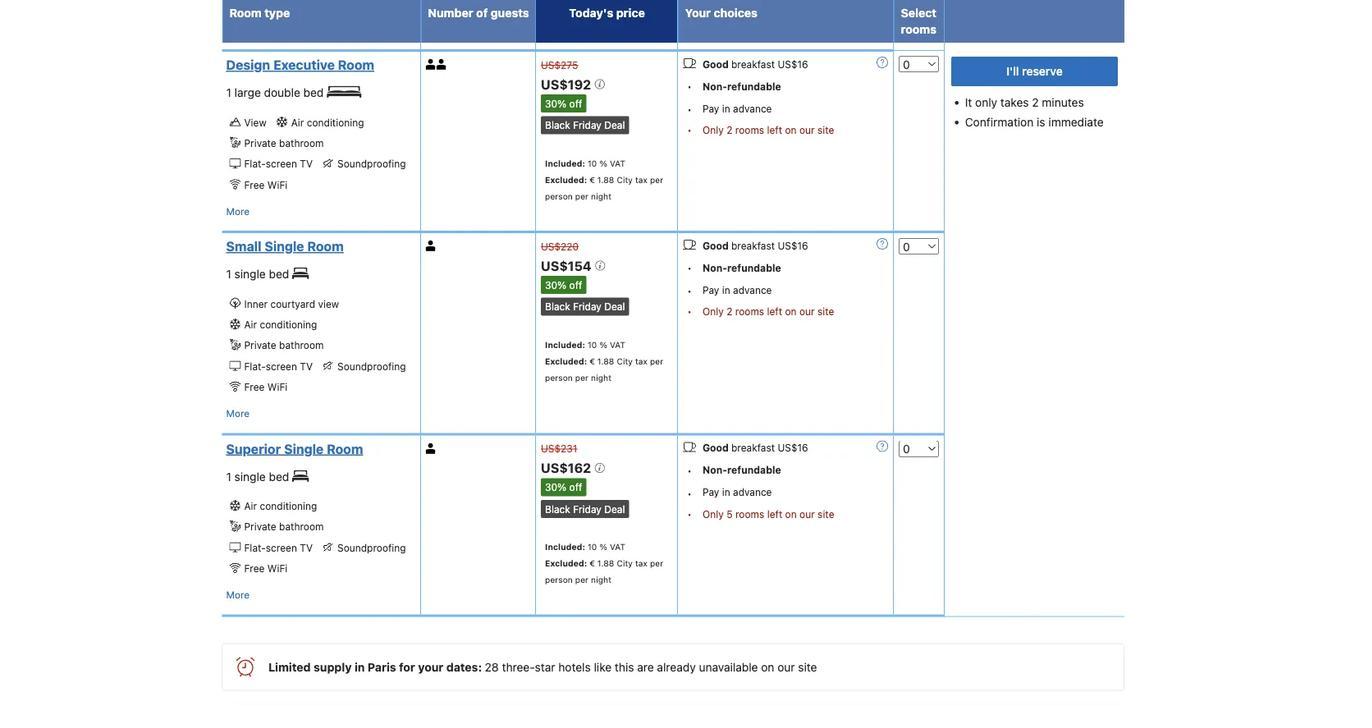 Task type: describe. For each thing, give the bounding box(es) containing it.
deal for us$154
[[604, 301, 625, 312]]

2 vertical spatial air conditioning
[[244, 500, 317, 512]]

bed for superior
[[269, 470, 289, 483]]

6 • from the top
[[687, 306, 692, 317]]

30% for us$192
[[545, 98, 567, 109]]

30% off for us$192
[[545, 98, 582, 109]]

flat- for design
[[244, 158, 266, 170]]

good for us$192
[[703, 58, 729, 70]]

soundproofing for design executive room
[[337, 158, 406, 170]]

site for us$162
[[818, 508, 835, 520]]

2 • from the top
[[687, 104, 692, 115]]

occupancy image for small single room
[[426, 241, 437, 251]]

today's price
[[569, 6, 645, 20]]

3 private bathroom from the top
[[244, 521, 324, 533]]

black for us$162
[[545, 503, 570, 515]]

excluded: for us$192
[[545, 174, 587, 184]]

soundproofing for small single room
[[337, 360, 406, 372]]

single for small
[[235, 267, 266, 281]]

select
[[901, 6, 937, 20]]

black for us$192
[[545, 119, 570, 131]]

like
[[594, 660, 612, 674]]

bed image for superior
[[292, 470, 309, 481]]

occupancy image for superior single room
[[426, 443, 437, 454]]

non- for us$192
[[703, 80, 727, 92]]

1 for design executive room
[[226, 86, 231, 99]]

small single room link
[[226, 238, 411, 255]]

view
[[318, 298, 339, 309]]

% for us$192
[[600, 158, 607, 168]]

0 vertical spatial occupancy image
[[437, 59, 447, 70]]

good for us$154
[[703, 240, 729, 251]]

immediate
[[1049, 115, 1104, 129]]

included: 10 % vat for us$154
[[545, 339, 626, 349]]

vat for us$192
[[610, 158, 626, 168]]

3 screen from the top
[[266, 542, 297, 553]]

limited
[[268, 660, 311, 674]]

10 for us$154
[[588, 339, 597, 349]]

good breakfast us$16 for us$162
[[703, 442, 808, 454]]

rooms inside select rooms
[[901, 23, 937, 36]]

room for small single room
[[307, 238, 344, 254]]

only
[[975, 96, 998, 109]]

for
[[399, 660, 415, 674]]

1.88 for us$192
[[598, 174, 614, 184]]

choices
[[714, 6, 758, 20]]

is
[[1037, 115, 1046, 129]]

vat for us$162
[[610, 542, 626, 552]]

advance for us$192
[[733, 103, 772, 114]]

off for us$162
[[569, 481, 582, 493]]

3 private from the top
[[244, 521, 276, 533]]

only for us$154
[[703, 306, 724, 317]]

night for us$192
[[591, 191, 612, 201]]

included: for us$154
[[545, 339, 585, 349]]

3 flat-screen tv from the top
[[244, 542, 313, 553]]

limited supply in paris for your dates: 28 three-star hotels like this are already unavailable on our site
[[268, 660, 817, 674]]

minutes
[[1042, 96, 1084, 109]]

double
[[264, 86, 300, 99]]

non-refundable for us$162
[[703, 464, 781, 476]]

non- for us$154
[[703, 262, 727, 273]]

bed for small
[[269, 267, 289, 281]]

left for us$154
[[767, 306, 783, 317]]

pay for us$154
[[703, 284, 719, 296]]

three-
[[502, 660, 535, 674]]

free wifi for small
[[244, 381, 288, 393]]

on for us$192
[[785, 124, 797, 136]]

us$192
[[541, 76, 594, 92]]

small
[[226, 238, 262, 254]]

number of guests
[[428, 6, 529, 20]]

design
[[226, 57, 270, 73]]

2 for us$192
[[727, 124, 733, 136]]

site for us$192
[[818, 124, 834, 136]]

night for us$162
[[591, 575, 612, 584]]

inner courtyard view
[[244, 298, 339, 309]]

unavailable
[[699, 660, 758, 674]]

your
[[418, 660, 444, 674]]

4 • from the top
[[687, 262, 692, 274]]

us$220
[[541, 241, 579, 252]]

screen for single
[[266, 360, 297, 372]]

1 for superior single room
[[226, 470, 231, 483]]

€ for us$192
[[590, 174, 595, 184]]

of
[[476, 6, 488, 20]]

courtyard
[[271, 298, 315, 309]]

3 tv from the top
[[300, 542, 313, 553]]

30% for us$154
[[545, 279, 567, 291]]

executive
[[273, 57, 335, 73]]

9 • from the top
[[687, 508, 692, 520]]

your choices
[[685, 6, 758, 20]]

bathroom for executive
[[279, 137, 324, 149]]

refundable for us$192
[[727, 80, 781, 92]]

only 2 rooms left on our site for us$192
[[703, 124, 834, 136]]

pay in advance for us$192
[[703, 103, 772, 114]]

deal for us$192
[[604, 119, 625, 131]]

design executive room
[[226, 57, 374, 73]]

us$231
[[541, 443, 578, 454]]

our for us$162
[[800, 508, 815, 520]]

good breakfast us$16 for us$192
[[703, 58, 808, 70]]

large
[[235, 86, 261, 99]]

superior
[[226, 441, 281, 456]]

3 wifi from the top
[[268, 563, 288, 574]]

2 vertical spatial conditioning
[[260, 500, 317, 512]]

heating
[[240, 7, 276, 19]]

28
[[485, 660, 499, 674]]

non-refundable for us$154
[[703, 262, 781, 273]]

us$16 for us$162
[[778, 442, 808, 454]]

are
[[637, 660, 654, 674]]

select rooms
[[901, 6, 937, 36]]

conditioning for single
[[260, 319, 317, 330]]

3 • from the top
[[687, 124, 692, 136]]

1.88 for us$162
[[598, 558, 614, 568]]

3 free wifi from the top
[[244, 563, 288, 574]]

guests
[[491, 6, 529, 20]]

design executive room link
[[226, 57, 411, 73]]

private bathroom for executive
[[244, 137, 324, 149]]

0 vertical spatial bed
[[303, 86, 324, 99]]

in for us$154
[[722, 284, 730, 296]]

8 • from the top
[[687, 487, 692, 499]]

takes
[[1001, 96, 1029, 109]]

today's
[[569, 6, 614, 20]]

your
[[685, 6, 711, 20]]

flat-screen tv for executive
[[244, 158, 313, 170]]

excluded: for us$162
[[545, 558, 587, 568]]

included: 10 % vat for us$192
[[545, 158, 626, 168]]

1 • from the top
[[687, 81, 692, 92]]

single for small
[[265, 238, 304, 254]]

included: for us$162
[[545, 542, 585, 552]]

tv for single
[[300, 360, 313, 372]]

friday for us$162
[[573, 503, 602, 515]]

€ 1.88 city tax per person per night for us$154
[[545, 356, 664, 382]]

more details on meals and payment options image
[[877, 57, 888, 68]]

black friday deal. you're getting a reduced rate because this property is offering a discount when you book before 29 nov 2023 and stay before 31 dec 2024.. element for us$192
[[541, 116, 629, 134]]

conditioning for executive
[[307, 116, 364, 128]]

city for us$154
[[617, 356, 633, 366]]

refundable for us$162
[[727, 464, 781, 476]]

view
[[244, 116, 267, 128]]

alarm
[[240, 24, 267, 35]]



Task type: locate. For each thing, give the bounding box(es) containing it.
hairdryer
[[295, 7, 338, 19]]

i'll reserve
[[1007, 64, 1063, 78]]

2 included: from the top
[[545, 339, 585, 349]]

1 vertical spatial air
[[244, 319, 257, 330]]

0 vertical spatial deal
[[604, 119, 625, 131]]

3 pay in advance from the top
[[703, 486, 772, 498]]

wifi for single
[[268, 381, 288, 393]]

1 vertical spatial free wifi
[[244, 381, 288, 393]]

single down small
[[235, 267, 266, 281]]

1 refundable from the top
[[727, 80, 781, 92]]

2 vertical spatial included:
[[545, 542, 585, 552]]

deal
[[604, 119, 625, 131], [604, 301, 625, 312], [604, 503, 625, 515]]

3 breakfast from the top
[[731, 442, 775, 454]]

paris
[[368, 660, 396, 674]]

0 vertical spatial €
[[590, 174, 595, 184]]

black down us$192
[[545, 119, 570, 131]]

tax
[[635, 174, 648, 184], [635, 356, 648, 366], [635, 558, 648, 568]]

0 vertical spatial friday
[[573, 119, 602, 131]]

0 vertical spatial person
[[545, 191, 573, 201]]

1 black from the top
[[545, 119, 570, 131]]

i'll reserve button
[[952, 57, 1118, 86]]

refundable
[[727, 80, 781, 92], [727, 262, 781, 273], [727, 464, 781, 476]]

1 single bed down superior
[[226, 470, 292, 483]]

friday down us$192
[[573, 119, 602, 131]]

only for us$192
[[703, 124, 724, 136]]

person for us$192
[[545, 191, 573, 201]]

conditioning down the inner courtyard view
[[260, 319, 317, 330]]

2 vertical spatial bathroom
[[279, 521, 324, 533]]

2 vat from the top
[[610, 339, 626, 349]]

more details on meals and payment options image for us$162
[[877, 440, 888, 452]]

€ 1.88 city tax per person per night for us$162
[[545, 558, 664, 584]]

air for single
[[244, 319, 257, 330]]

1 vertical spatial pay
[[703, 284, 719, 296]]

included: for us$192
[[545, 158, 585, 168]]

1 only 2 rooms left on our site from the top
[[703, 124, 834, 136]]

3 refundable from the top
[[727, 464, 781, 476]]

3 night from the top
[[591, 575, 612, 584]]

30% off for us$162
[[545, 481, 582, 493]]

type
[[265, 6, 290, 20]]

pay
[[703, 103, 719, 114], [703, 284, 719, 296], [703, 486, 719, 498]]

off down us$192
[[569, 98, 582, 109]]

3 1 from the top
[[226, 470, 231, 483]]

2 vertical spatial € 1.88 city tax per person per night
[[545, 558, 664, 584]]

2 vertical spatial black
[[545, 503, 570, 515]]

1 screen from the top
[[266, 158, 297, 170]]

site for us$154
[[818, 306, 834, 317]]

it only takes 2 minutes confirmation is immediate
[[965, 96, 1104, 129]]

air conditioning
[[291, 116, 364, 128], [244, 319, 317, 330], [244, 500, 317, 512]]

air conditioning down the inner courtyard view
[[244, 319, 317, 330]]

0 vertical spatial good breakfast us$16
[[703, 58, 808, 70]]

1 night from the top
[[591, 191, 612, 201]]

free for design
[[244, 179, 265, 190]]

30% off down us$162
[[545, 481, 582, 493]]

3 free from the top
[[244, 563, 265, 574]]

bed image down superior single room
[[292, 470, 309, 481]]

inner
[[244, 298, 268, 309]]

room for design executive room
[[338, 57, 374, 73]]

friday down us$154
[[573, 301, 602, 312]]

1 vertical spatial black
[[545, 301, 570, 312]]

our for us$192
[[800, 124, 815, 136]]

refundable for us$154
[[727, 262, 781, 273]]

more details on meals and payment options image
[[877, 238, 888, 250], [877, 440, 888, 452]]

2 vertical spatial night
[[591, 575, 612, 584]]

deal for us$162
[[604, 503, 625, 515]]

2 black friday deal from the top
[[545, 301, 625, 312]]

2 for us$154
[[727, 306, 733, 317]]

bed down design executive room link
[[303, 86, 324, 99]]

1 vertical spatial good breakfast us$16
[[703, 240, 808, 251]]

0 vertical spatial 30% off. you're getting a reduced rate because this property is offering a black friday deal.. element
[[541, 94, 586, 112]]

pay for us$162
[[703, 486, 719, 498]]

2 flat-screen tv from the top
[[244, 360, 313, 372]]

2 vertical spatial breakfast
[[731, 442, 775, 454]]

2 1 from the top
[[226, 267, 231, 281]]

person for us$154
[[545, 372, 573, 382]]

1 flat- from the top
[[244, 158, 266, 170]]

1 breakfast from the top
[[731, 58, 775, 70]]

only 2 rooms left on our site for us$154
[[703, 306, 834, 317]]

% for us$162
[[600, 542, 607, 552]]

air down superior
[[244, 500, 257, 512]]

2 vertical spatial soundproofing
[[337, 542, 406, 553]]

2 vertical spatial free wifi
[[244, 563, 288, 574]]

30%
[[545, 98, 567, 109], [545, 279, 567, 291], [545, 481, 567, 493]]

single down superior
[[235, 470, 266, 483]]

single
[[265, 238, 304, 254], [284, 441, 324, 456]]

5 • from the top
[[687, 285, 692, 297]]

0 vertical spatial breakfast
[[731, 58, 775, 70]]

2 vertical spatial black friday deal
[[545, 503, 625, 515]]

1 30% off from the top
[[545, 98, 582, 109]]

2 % from the top
[[600, 339, 607, 349]]

black friday deal. you're getting a reduced rate because this property is offering a discount when you book before 29 nov 2023 and stay before 31 dec 2024.. element down us$154
[[541, 298, 629, 316]]

3 30% off from the top
[[545, 481, 582, 493]]

conditioning down design executive room link
[[307, 116, 364, 128]]

0 vertical spatial included: 10 % vat
[[545, 158, 626, 168]]

2 free from the top
[[244, 381, 265, 393]]

vat
[[610, 158, 626, 168], [610, 339, 626, 349], [610, 542, 626, 552]]

star
[[535, 660, 555, 674]]

more link for superior single room
[[226, 587, 250, 603]]

1 for small single room
[[226, 267, 231, 281]]

black friday deal down us$192
[[545, 119, 625, 131]]

tax for us$162
[[635, 558, 648, 568]]

30% off down us$192
[[545, 98, 582, 109]]

1 included: from the top
[[545, 158, 585, 168]]

number
[[428, 6, 474, 20]]

0 vertical spatial single
[[265, 238, 304, 254]]

2 tax from the top
[[635, 356, 648, 366]]

single for superior
[[284, 441, 324, 456]]

3 soundproofing from the top
[[337, 542, 406, 553]]

person for us$162
[[545, 575, 573, 584]]

2 pay in advance from the top
[[703, 284, 772, 296]]

us$275
[[541, 59, 578, 71]]

2 vertical spatial city
[[617, 558, 633, 568]]

1 single bed for small
[[226, 267, 292, 281]]

1 vertical spatial bed image
[[292, 470, 309, 481]]

0 vertical spatial air conditioning
[[291, 116, 364, 128]]

0 vertical spatial good
[[703, 58, 729, 70]]

1 included: 10 % vat from the top
[[545, 158, 626, 168]]

30% off. you're getting a reduced rate because this property is offering a black friday deal.. element down us$154
[[541, 276, 586, 294]]

2 vertical spatial 30%
[[545, 481, 567, 493]]

1 vertical spatial air conditioning
[[244, 319, 317, 330]]

3 non- from the top
[[703, 464, 727, 476]]

1 more from the top
[[226, 205, 250, 217]]

site
[[818, 124, 834, 136], [818, 306, 834, 317], [818, 508, 835, 520], [798, 660, 817, 674]]

2 vertical spatial non-refundable
[[703, 464, 781, 476]]

1 good from the top
[[703, 58, 729, 70]]

off
[[569, 98, 582, 109], [569, 279, 582, 291], [569, 481, 582, 493]]

small single room
[[226, 238, 344, 254]]

0 vertical spatial bathroom
[[279, 137, 324, 149]]

2 private from the top
[[244, 340, 276, 351]]

3 10 from the top
[[588, 542, 597, 552]]

good breakfast us$16 for us$154
[[703, 240, 808, 251]]

30% off. you're getting a reduced rate because this property is offering a black friday deal.. element down us$162
[[541, 478, 586, 496]]

non-refundable
[[703, 80, 781, 92], [703, 262, 781, 273], [703, 464, 781, 476]]

7 • from the top
[[687, 464, 692, 476]]

1 1.88 from the top
[[598, 174, 614, 184]]

friday down us$162
[[573, 503, 602, 515]]

bed down superior single room
[[269, 470, 289, 483]]

black friday deal. you're getting a reduced rate because this property is offering a discount when you book before 29 nov 2023 and stay before 31 dec 2024.. element down us$192
[[541, 116, 629, 134]]

on for us$154
[[785, 306, 797, 317]]

2 vertical spatial flat-screen tv
[[244, 542, 313, 553]]

private down superior
[[244, 521, 276, 533]]

1 only from the top
[[703, 124, 724, 136]]

1 single bed up inner
[[226, 267, 292, 281]]

off down us$154
[[569, 279, 582, 291]]

in for us$192
[[722, 103, 730, 114]]

private for small
[[244, 340, 276, 351]]

1.88 for us$154
[[598, 356, 614, 366]]

1 free wifi from the top
[[244, 179, 288, 190]]

1 vertical spatial friday
[[573, 301, 602, 312]]

included: down us$192
[[545, 158, 585, 168]]

1 vertical spatial 1 single bed
[[226, 470, 292, 483]]

1 € from the top
[[590, 174, 595, 184]]

more link
[[226, 203, 250, 219], [226, 405, 250, 422], [226, 587, 250, 603]]

1 free from the top
[[244, 179, 265, 190]]

1 left large
[[226, 86, 231, 99]]

single for superior
[[235, 470, 266, 483]]

1 good breakfast us$16 from the top
[[703, 58, 808, 70]]

2 excluded: from the top
[[545, 356, 587, 366]]

1 vertical spatial 30%
[[545, 279, 567, 291]]

only 2 rooms left on our site
[[703, 124, 834, 136], [703, 306, 834, 317]]

3 more link from the top
[[226, 587, 250, 603]]

black friday deal. you're getting a reduced rate because this property is offering a discount when you book before 29 nov 2023 and stay before 31 dec 2024.. element for us$162
[[541, 500, 629, 518]]

3 included: 10 % vat from the top
[[545, 542, 626, 552]]

rooms for us$192
[[735, 124, 764, 136]]

air conditioning down superior single room
[[244, 500, 317, 512]]

included: 10 % vat down us$162
[[545, 542, 626, 552]]

0 vertical spatial black
[[545, 119, 570, 131]]

rooms for us$154
[[735, 306, 764, 317]]

0 vertical spatial city
[[617, 174, 633, 184]]

2 vertical spatial person
[[545, 575, 573, 584]]

price
[[616, 6, 645, 20]]

2
[[1032, 96, 1039, 109], [727, 124, 733, 136], [727, 306, 733, 317]]

room type
[[229, 6, 290, 20]]

1 wifi from the top
[[268, 179, 288, 190]]

off down us$162
[[569, 481, 582, 493]]

conditioning down superior single room
[[260, 500, 317, 512]]

0 vertical spatial only 2 rooms left on our site
[[703, 124, 834, 136]]

tv for executive
[[300, 158, 313, 170]]

air
[[291, 116, 304, 128], [244, 319, 257, 330], [244, 500, 257, 512]]

this
[[615, 660, 634, 674]]

conditioning
[[307, 116, 364, 128], [260, 319, 317, 330], [260, 500, 317, 512]]

3 good from the top
[[703, 442, 729, 454]]

0 vertical spatial private
[[244, 137, 276, 149]]

included: down us$162
[[545, 542, 585, 552]]

breakfast for us$162
[[731, 442, 775, 454]]

black friday deal for us$192
[[545, 119, 625, 131]]

3 us$16 from the top
[[778, 442, 808, 454]]

€ for us$154
[[590, 356, 595, 366]]

free wifi for design
[[244, 179, 288, 190]]

2 advance from the top
[[733, 284, 772, 296]]

1 vertical spatial 2
[[727, 124, 733, 136]]

1 vertical spatial more
[[226, 408, 250, 419]]

off for us$154
[[569, 279, 582, 291]]

bathroom for single
[[279, 340, 324, 351]]

air down "double"
[[291, 116, 304, 128]]

2 vertical spatial %
[[600, 542, 607, 552]]

1 down superior
[[226, 470, 231, 483]]

2 refundable from the top
[[727, 262, 781, 273]]

1 non-refundable from the top
[[703, 80, 781, 92]]

private bathroom for single
[[244, 340, 324, 351]]

2 soundproofing from the top
[[337, 360, 406, 372]]

alarm clock
[[240, 24, 294, 35]]

non-refundable for us$192
[[703, 80, 781, 92]]

10
[[588, 158, 597, 168], [588, 339, 597, 349], [588, 542, 597, 552]]

single inside superior single room link
[[284, 441, 324, 456]]

30% off. you're getting a reduced rate because this property is offering a black friday deal.. element
[[541, 94, 586, 112], [541, 276, 586, 294], [541, 478, 586, 496]]

only
[[703, 124, 724, 136], [703, 306, 724, 317], [703, 508, 724, 520]]

10 for us$192
[[588, 158, 597, 168]]

private bathroom down view
[[244, 137, 324, 149]]

clock
[[270, 24, 294, 35]]

included: 10 % vat down us$154
[[545, 339, 626, 349]]

2 vertical spatial tax
[[635, 558, 648, 568]]

included: 10 % vat down us$192
[[545, 158, 626, 168]]

per
[[650, 174, 664, 184], [575, 191, 589, 201], [650, 356, 664, 366], [575, 372, 589, 382], [650, 558, 664, 568], [575, 575, 589, 584]]

2 vertical spatial 1.88
[[598, 558, 614, 568]]

vat for us$154
[[610, 339, 626, 349]]

1 pay from the top
[[703, 103, 719, 114]]

0 vertical spatial included:
[[545, 158, 585, 168]]

flat-
[[244, 158, 266, 170], [244, 360, 266, 372], [244, 542, 266, 553]]

advance
[[733, 103, 772, 114], [733, 284, 772, 296], [733, 486, 772, 498]]

tax for us$192
[[635, 174, 648, 184]]

advance for us$162
[[733, 486, 772, 498]]

us$162
[[541, 460, 594, 476]]

3 excluded: from the top
[[545, 558, 587, 568]]

3 pay from the top
[[703, 486, 719, 498]]

hotels
[[559, 660, 591, 674]]

2 vertical spatial 30% off
[[545, 481, 582, 493]]

1 vertical spatial only
[[703, 306, 724, 317]]

included:
[[545, 158, 585, 168], [545, 339, 585, 349], [545, 542, 585, 552]]

2 good from the top
[[703, 240, 729, 251]]

tax for us$154
[[635, 356, 648, 366]]

2 30% off. you're getting a reduced rate because this property is offering a black friday deal.. element from the top
[[541, 276, 586, 294]]

0 vertical spatial off
[[569, 98, 582, 109]]

included: down us$154
[[545, 339, 585, 349]]

us$16
[[778, 58, 808, 70], [778, 240, 808, 251], [778, 442, 808, 454]]

2 vertical spatial free
[[244, 563, 265, 574]]

black friday deal
[[545, 119, 625, 131], [545, 301, 625, 312], [545, 503, 625, 515]]

1 large double bed
[[226, 86, 327, 99]]

3 bathroom from the top
[[279, 521, 324, 533]]

good
[[703, 58, 729, 70], [703, 240, 729, 251], [703, 442, 729, 454]]

rooms for us$162
[[736, 508, 765, 520]]

private bathroom down superior single room
[[244, 521, 324, 533]]

0 vertical spatial night
[[591, 191, 612, 201]]

black friday deal down us$162
[[545, 503, 625, 515]]

0 vertical spatial advance
[[733, 103, 772, 114]]

30% off down us$154
[[545, 279, 582, 291]]

only 5 rooms left on our site
[[703, 508, 835, 520]]

air conditioning down "double"
[[291, 116, 364, 128]]

us$16 for us$192
[[778, 58, 808, 70]]

black down us$154
[[545, 301, 570, 312]]

2 vertical spatial 30% off. you're getting a reduced rate because this property is offering a black friday deal.. element
[[541, 478, 586, 496]]

1 soundproofing from the top
[[337, 158, 406, 170]]

1 vertical spatial advance
[[733, 284, 772, 296]]

bed down small single room
[[269, 267, 289, 281]]

3 left from the top
[[767, 508, 783, 520]]

more
[[226, 205, 250, 217], [226, 408, 250, 419], [226, 589, 250, 601]]

breakfast
[[731, 58, 775, 70], [731, 240, 775, 251], [731, 442, 775, 454]]

black down us$162
[[545, 503, 570, 515]]

single right small
[[265, 238, 304, 254]]

2 person from the top
[[545, 372, 573, 382]]

0 vertical spatial non-
[[703, 80, 727, 92]]

1 vertical spatial more details on meals and payment options image
[[877, 440, 888, 452]]

our for us$154
[[800, 306, 815, 317]]

1 vertical spatial 30% off. you're getting a reduced rate because this property is offering a black friday deal.. element
[[541, 276, 586, 294]]

3 only from the top
[[703, 508, 724, 520]]

2 vertical spatial us$16
[[778, 442, 808, 454]]

superior single room
[[226, 441, 363, 456]]

black friday deal. you're getting a reduced rate because this property is offering a discount when you book before 29 nov 2023 and stay before 31 dec 2024.. element down us$162
[[541, 500, 629, 518]]

0 vertical spatial free wifi
[[244, 179, 288, 190]]

0 vertical spatial soundproofing
[[337, 158, 406, 170]]

30% down us$192
[[545, 98, 567, 109]]

0 vertical spatial left
[[767, 124, 783, 136]]

private down inner
[[244, 340, 276, 351]]

2 vertical spatial advance
[[733, 486, 772, 498]]

private bathroom
[[244, 137, 324, 149], [244, 340, 324, 351], [244, 521, 324, 533]]

2 more from the top
[[226, 408, 250, 419]]

3 flat- from the top
[[244, 542, 266, 553]]

1 vertical spatial deal
[[604, 301, 625, 312]]

1 vertical spatial breakfast
[[731, 240, 775, 251]]

free
[[244, 179, 265, 190], [244, 381, 265, 393], [244, 563, 265, 574]]

€
[[590, 174, 595, 184], [590, 356, 595, 366], [590, 558, 595, 568]]

2 inside it only takes 2 minutes confirmation is immediate
[[1032, 96, 1039, 109]]

3 1.88 from the top
[[598, 558, 614, 568]]

room
[[229, 6, 262, 20], [338, 57, 374, 73], [307, 238, 344, 254], [327, 441, 363, 456]]

2 vertical spatial black friday deal. you're getting a reduced rate because this property is offering a discount when you book before 29 nov 2023 and stay before 31 dec 2024.. element
[[541, 500, 629, 518]]

2 vertical spatial occupancy image
[[426, 443, 437, 454]]

0 vertical spatial non-refundable
[[703, 80, 781, 92]]

0 vertical spatial 2
[[1032, 96, 1039, 109]]

it
[[965, 96, 972, 109]]

2 tv from the top
[[300, 360, 313, 372]]

single right superior
[[284, 441, 324, 456]]

1 flat-screen tv from the top
[[244, 158, 313, 170]]

2 non-refundable from the top
[[703, 262, 781, 273]]

our
[[800, 124, 815, 136], [800, 306, 815, 317], [800, 508, 815, 520], [778, 660, 795, 674]]

black friday deal. you're getting a reduced rate because this property is offering a discount when you book before 29 nov 2023 and stay before 31 dec 2024.. element
[[541, 116, 629, 134], [541, 298, 629, 316], [541, 500, 629, 518]]

wifi
[[268, 179, 288, 190], [268, 381, 288, 393], [268, 563, 288, 574]]

black friday deal for us$154
[[545, 301, 625, 312]]

30% off for us$154
[[545, 279, 582, 291]]

1 person from the top
[[545, 191, 573, 201]]

2 1 single bed from the top
[[226, 470, 292, 483]]

30% off. you're getting a reduced rate because this property is offering a black friday deal.. element down us$192
[[541, 94, 586, 112]]

1 single from the top
[[235, 267, 266, 281]]

in
[[722, 103, 730, 114], [722, 284, 730, 296], [722, 486, 730, 498], [355, 660, 365, 674]]

3 30% off. you're getting a reduced rate because this property is offering a black friday deal.. element from the top
[[541, 478, 586, 496]]

city
[[617, 174, 633, 184], [617, 356, 633, 366], [617, 558, 633, 568]]

2 vertical spatial refundable
[[727, 464, 781, 476]]

2 vertical spatial included: 10 % vat
[[545, 542, 626, 552]]

3 advance from the top
[[733, 486, 772, 498]]

superior single room link
[[226, 440, 411, 457]]

confirmation
[[965, 115, 1034, 129]]

0 vertical spatial black friday deal
[[545, 119, 625, 131]]

0 vertical spatial 1 single bed
[[226, 267, 292, 281]]

private bathroom down the inner courtyard view
[[244, 340, 324, 351]]

2 non- from the top
[[703, 262, 727, 273]]

1 vertical spatial left
[[767, 306, 783, 317]]

2 left from the top
[[767, 306, 783, 317]]

friday for us$192
[[573, 119, 602, 131]]

€ for us$162
[[590, 558, 595, 568]]

0 vertical spatial conditioning
[[307, 116, 364, 128]]

0 vertical spatial 1.88
[[598, 174, 614, 184]]

air conditioning for executive
[[291, 116, 364, 128]]

wifi for executive
[[268, 179, 288, 190]]

30% down us$162
[[545, 481, 567, 493]]

1 vertical spatial pay in advance
[[703, 284, 772, 296]]

1 black friday deal. you're getting a reduced rate because this property is offering a discount when you book before 29 nov 2023 and stay before 31 dec 2024.. element from the top
[[541, 116, 629, 134]]

excluded: for us$154
[[545, 356, 587, 366]]

2 vertical spatial air
[[244, 500, 257, 512]]

1 vertical spatial tax
[[635, 356, 648, 366]]

single inside small single room link
[[265, 238, 304, 254]]

0 vertical spatial us$16
[[778, 58, 808, 70]]

flat-screen tv for single
[[244, 360, 313, 372]]

dates:
[[446, 660, 482, 674]]

1 vertical spatial person
[[545, 372, 573, 382]]

10 for us$162
[[588, 542, 597, 552]]

€ 1.88 city tax per person per night for us$192
[[545, 174, 664, 201]]

•
[[687, 81, 692, 92], [687, 104, 692, 115], [687, 124, 692, 136], [687, 262, 692, 274], [687, 285, 692, 297], [687, 306, 692, 317], [687, 464, 692, 476], [687, 487, 692, 499], [687, 508, 692, 520]]

2 vertical spatial private bathroom
[[244, 521, 324, 533]]

1 vertical spatial 30% off
[[545, 279, 582, 291]]

30% off
[[545, 98, 582, 109], [545, 279, 582, 291], [545, 481, 582, 493]]

private
[[244, 137, 276, 149], [244, 340, 276, 351], [244, 521, 276, 533]]

1.88
[[598, 174, 614, 184], [598, 356, 614, 366], [598, 558, 614, 568]]

bed image
[[292, 268, 309, 279], [292, 470, 309, 481]]

black friday deal down us$154
[[545, 301, 625, 312]]

1 % from the top
[[600, 158, 607, 168]]

2 € from the top
[[590, 356, 595, 366]]

3 black from the top
[[545, 503, 570, 515]]

non-
[[703, 80, 727, 92], [703, 262, 727, 273], [703, 464, 727, 476]]

0 vertical spatial more
[[226, 205, 250, 217]]

30% off. you're getting a reduced rate because this property is offering a black friday deal.. element for us$162
[[541, 478, 586, 496]]

more for design
[[226, 205, 250, 217]]

2 screen from the top
[[266, 360, 297, 372]]

1 vertical spatial private bathroom
[[244, 340, 324, 351]]

1 vertical spatial non-
[[703, 262, 727, 273]]

supply
[[314, 660, 352, 674]]

occupancy image
[[426, 59, 437, 70]]

us$16 for us$154
[[778, 240, 808, 251]]

2 30% off from the top
[[545, 279, 582, 291]]

bathroom down courtyard
[[279, 340, 324, 351]]

2 bathroom from the top
[[279, 340, 324, 351]]

excluded:
[[545, 174, 587, 184], [545, 356, 587, 366], [545, 558, 587, 568]]

0 vertical spatial tv
[[300, 158, 313, 170]]

2 us$16 from the top
[[778, 240, 808, 251]]

2 vertical spatial tv
[[300, 542, 313, 553]]

2 only 2 rooms left on our site from the top
[[703, 306, 834, 317]]

0 vertical spatial flat-screen tv
[[244, 158, 313, 170]]

bed image down small single room
[[292, 268, 309, 279]]

1 down small
[[226, 267, 231, 281]]

2 flat- from the top
[[244, 360, 266, 372]]

bathroom down superior single room
[[279, 521, 324, 533]]

1 single bed
[[226, 267, 292, 281], [226, 470, 292, 483]]

city for us$162
[[617, 558, 633, 568]]

already
[[657, 660, 696, 674]]

2 black from the top
[[545, 301, 570, 312]]

off for us$192
[[569, 98, 582, 109]]

1 us$16 from the top
[[778, 58, 808, 70]]

30% off. you're getting a reduced rate because this property is offering a black friday deal.. element for us$154
[[541, 276, 586, 294]]

1 tax from the top
[[635, 174, 648, 184]]

air down inner
[[244, 319, 257, 330]]

2 wifi from the top
[[268, 381, 288, 393]]

0 vertical spatial screen
[[266, 158, 297, 170]]

private for design
[[244, 137, 276, 149]]

1 vertical spatial single
[[284, 441, 324, 456]]

0 vertical spatial wifi
[[268, 179, 288, 190]]

0 vertical spatial vat
[[610, 158, 626, 168]]

private down view
[[244, 137, 276, 149]]

2 1.88 from the top
[[598, 356, 614, 366]]

30% down us$154
[[545, 279, 567, 291]]

bathroom down "double"
[[279, 137, 324, 149]]

3 vat from the top
[[610, 542, 626, 552]]

3 good breakfast us$16 from the top
[[703, 442, 808, 454]]

only for us$162
[[703, 508, 724, 520]]

0 vertical spatial bed image
[[292, 268, 309, 279]]

5
[[727, 508, 733, 520]]

occupancy image
[[437, 59, 447, 70], [426, 241, 437, 251], [426, 443, 437, 454]]

1 vertical spatial bed
[[269, 267, 289, 281]]

1 vertical spatial included: 10 % vat
[[545, 339, 626, 349]]

1 vertical spatial occupancy image
[[426, 241, 437, 251]]

2 10 from the top
[[588, 339, 597, 349]]

0 vertical spatial refundable
[[727, 80, 781, 92]]

1 vertical spatial only 2 rooms left on our site
[[703, 306, 834, 317]]

us$154
[[541, 258, 595, 274]]

black friday deal for us$162
[[545, 503, 625, 515]]

1 non- from the top
[[703, 80, 727, 92]]

black for us$154
[[545, 301, 570, 312]]

included: 10 % vat for us$162
[[545, 542, 626, 552]]



Task type: vqa. For each thing, say whether or not it's contained in the screenshot.
Hilton in Homewood Suites By Hilton New Orleans French Quarter
no



